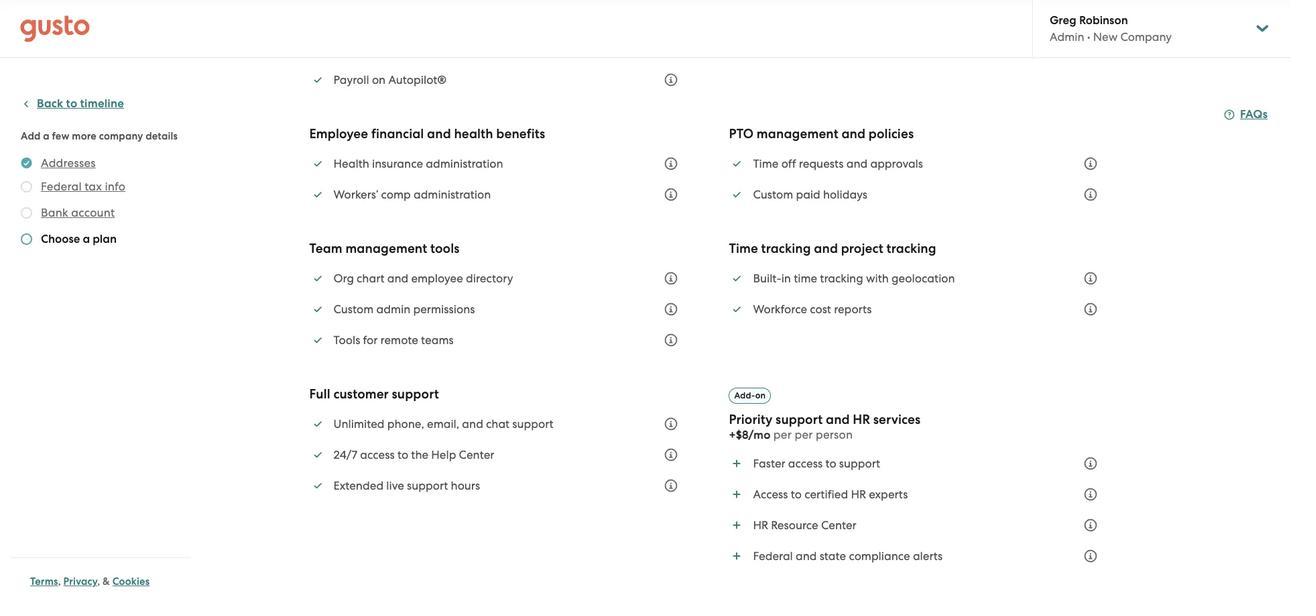Task type: describe. For each thing, give the bounding box(es) containing it.
•
[[1088, 30, 1091, 44]]

the
[[411, 448, 429, 462]]

project
[[842, 241, 884, 256]]

directory
[[466, 272, 513, 285]]

management for team
[[346, 241, 427, 256]]

choose a plan list
[[21, 155, 186, 250]]

&
[[103, 576, 110, 588]]

faster
[[754, 457, 786, 470]]

and inside priority support and hr services +$8/mo per per person
[[826, 412, 850, 427]]

unlimited
[[334, 417, 385, 431]]

0 horizontal spatial center
[[459, 448, 495, 462]]

bank
[[41, 206, 68, 219]]

2 per from the left
[[795, 428, 813, 441]]

and up holidays
[[847, 157, 868, 171]]

0 horizontal spatial tracking
[[762, 241, 811, 256]]

hr resource center
[[754, 519, 857, 532]]

hours
[[451, 479, 480, 492]]

payroll
[[334, 73, 369, 87]]

robinson
[[1080, 13, 1129, 28]]

off
[[782, 157, 797, 171]]

bank account
[[41, 206, 115, 219]]

addresses button
[[41, 155, 96, 171]]

phone,
[[388, 417, 424, 431]]

list for time tracking and project tracking
[[729, 264, 1106, 324]]

2 , from the left
[[97, 576, 100, 588]]

state
[[820, 549, 847, 563]]

workforce cost reports
[[754, 303, 872, 316]]

timeline
[[80, 97, 124, 111]]

person
[[816, 428, 853, 441]]

details
[[146, 130, 178, 142]]

pto
[[729, 126, 754, 142]]

with
[[867, 272, 889, 285]]

list containing faster access to support
[[729, 449, 1106, 571]]

federal for federal tax info
[[41, 180, 82, 193]]

help
[[431, 448, 456, 462]]

faqs
[[1241, 107, 1269, 121]]

a for few
[[43, 130, 50, 142]]

health
[[334, 157, 369, 171]]

chat
[[486, 417, 510, 431]]

back
[[37, 97, 63, 111]]

support right chat at left
[[513, 417, 554, 431]]

addresses
[[41, 156, 96, 170]]

privacy
[[63, 576, 97, 588]]

access
[[754, 488, 789, 501]]

on for add-
[[756, 390, 766, 400]]

tax
[[85, 180, 102, 193]]

remote
[[381, 333, 418, 347]]

tools
[[431, 241, 460, 256]]

+$8/mo
[[729, 428, 771, 442]]

1 , from the left
[[58, 576, 61, 588]]

add-on
[[735, 390, 766, 400]]

back to timeline
[[37, 97, 124, 111]]

resource
[[772, 519, 819, 532]]

extended
[[334, 479, 384, 492]]

company
[[1121, 30, 1173, 44]]

holidays
[[824, 188, 868, 201]]

payroll on autopilot® list
[[310, 0, 686, 95]]

terms , privacy , & cookies
[[30, 576, 150, 588]]

org chart and employee directory
[[334, 272, 513, 285]]

federal for federal and state compliance alerts
[[754, 549, 793, 563]]

1 vertical spatial center
[[822, 519, 857, 532]]

email,
[[427, 417, 460, 431]]

access for faster
[[789, 457, 823, 470]]

check image
[[21, 207, 32, 219]]

custom admin permissions
[[334, 303, 475, 316]]

health
[[454, 126, 493, 142]]

federal tax info
[[41, 180, 126, 193]]

and right chart
[[388, 272, 409, 285]]

circle check image
[[21, 155, 32, 171]]

extended live support hours
[[334, 479, 480, 492]]

support down the
[[407, 479, 448, 492]]

hr for and
[[853, 412, 871, 427]]

2 vertical spatial hr
[[754, 519, 769, 532]]

add
[[21, 130, 41, 142]]

full customer support
[[310, 386, 439, 402]]

faqs button
[[1225, 107, 1269, 123]]

support inside priority support and hr services +$8/mo per per person
[[776, 412, 823, 427]]

in
[[782, 272, 791, 285]]

account
[[71, 206, 115, 219]]

to right access
[[791, 488, 802, 501]]

more
[[72, 130, 97, 142]]

admin
[[377, 303, 411, 316]]

and left chat at left
[[462, 417, 484, 431]]

few
[[52, 130, 69, 142]]



Task type: vqa. For each thing, say whether or not it's contained in the screenshot.
this to the right
no



Task type: locate. For each thing, give the bounding box(es) containing it.
1 check image from the top
[[21, 181, 32, 193]]

1 horizontal spatial ,
[[97, 576, 100, 588]]

on up the priority
[[756, 390, 766, 400]]

reports
[[834, 303, 872, 316]]

24/7 access to the help center
[[334, 448, 495, 462]]

and up time
[[814, 241, 838, 256]]

employee
[[411, 272, 463, 285]]

custom up tools
[[334, 303, 374, 316]]

management up off
[[757, 126, 839, 142]]

1 horizontal spatial management
[[757, 126, 839, 142]]

list containing health insurance administration
[[310, 149, 686, 209]]

to left the
[[398, 448, 409, 462]]

tracking up the in
[[762, 241, 811, 256]]

support up phone,
[[392, 386, 439, 402]]

paid
[[796, 188, 821, 201]]

certified
[[805, 488, 849, 501]]

management
[[757, 126, 839, 142], [346, 241, 427, 256]]

access to certified hr experts
[[754, 488, 908, 501]]

24/7
[[334, 448, 358, 462]]

hr left services
[[853, 412, 871, 427]]

and up time off requests and approvals
[[842, 126, 866, 142]]

1 horizontal spatial a
[[83, 232, 90, 246]]

0 vertical spatial time
[[754, 157, 779, 171]]

support
[[392, 386, 439, 402], [776, 412, 823, 427], [513, 417, 554, 431], [840, 457, 881, 470], [407, 479, 448, 492]]

to
[[66, 97, 77, 111], [398, 448, 409, 462], [826, 457, 837, 470], [791, 488, 802, 501]]

bank account button
[[41, 205, 115, 221]]

administration down health
[[426, 157, 504, 171]]

list for employee financial and health benefits
[[310, 149, 686, 209]]

federal
[[41, 180, 82, 193], [754, 549, 793, 563]]

0 vertical spatial hr
[[853, 412, 871, 427]]

time tracking and project tracking
[[729, 241, 937, 256]]

full
[[310, 386, 331, 402]]

policies
[[869, 126, 914, 142]]

time left off
[[754, 157, 779, 171]]

time for time tracking and project tracking
[[729, 241, 759, 256]]

1 horizontal spatial tracking
[[821, 272, 864, 285]]

check image down check icon
[[21, 233, 32, 245]]

greg
[[1050, 13, 1077, 28]]

0 horizontal spatial access
[[360, 448, 395, 462]]

per up faster in the right of the page
[[774, 428, 792, 441]]

1 horizontal spatial center
[[822, 519, 857, 532]]

terms link
[[30, 576, 58, 588]]

on
[[372, 73, 386, 87], [756, 390, 766, 400]]

health insurance administration
[[334, 157, 504, 171]]

list for pto management and policies
[[729, 149, 1106, 209]]

1 vertical spatial on
[[756, 390, 766, 400]]

1 horizontal spatial on
[[756, 390, 766, 400]]

1 vertical spatial a
[[83, 232, 90, 246]]

1 vertical spatial custom
[[334, 303, 374, 316]]

center up state
[[822, 519, 857, 532]]

hr left experts
[[851, 488, 867, 501]]

to down person
[[826, 457, 837, 470]]

, left &
[[97, 576, 100, 588]]

to inside back to timeline button
[[66, 97, 77, 111]]

cookies button
[[113, 573, 150, 590]]

,
[[58, 576, 61, 588], [97, 576, 100, 588]]

benefits
[[497, 126, 546, 142]]

2 check image from the top
[[21, 233, 32, 245]]

custom paid holidays
[[754, 188, 868, 201]]

1 vertical spatial administration
[[414, 188, 491, 201]]

permissions
[[413, 303, 475, 316]]

autopilot®
[[389, 73, 447, 87]]

faster access to support
[[754, 457, 881, 470]]

a inside list
[[83, 232, 90, 246]]

0 horizontal spatial federal
[[41, 180, 82, 193]]

workers'
[[334, 188, 379, 201]]

federal inside button
[[41, 180, 82, 193]]

live
[[387, 479, 404, 492]]

services
[[874, 412, 921, 427]]

administration for health insurance administration
[[426, 157, 504, 171]]

0 vertical spatial custom
[[754, 188, 794, 201]]

1 horizontal spatial custom
[[754, 188, 794, 201]]

back to timeline button
[[21, 96, 124, 112]]

org
[[334, 272, 354, 285]]

a
[[43, 130, 50, 142], [83, 232, 90, 246]]

employee financial and health benefits
[[310, 126, 546, 142]]

1 vertical spatial federal
[[754, 549, 793, 563]]

support up person
[[776, 412, 823, 427]]

custom
[[754, 188, 794, 201], [334, 303, 374, 316]]

plan
[[93, 232, 117, 246]]

list containing built-in time tracking with geolocation
[[729, 264, 1106, 324]]

add a few more company details
[[21, 130, 178, 142]]

federal down resource on the bottom right
[[754, 549, 793, 563]]

priority
[[729, 412, 773, 427]]

privacy link
[[63, 576, 97, 588]]

time for time off requests and approvals
[[754, 157, 779, 171]]

info
[[105, 180, 126, 193]]

check image
[[21, 181, 32, 193], [21, 233, 32, 245]]

requests
[[799, 157, 844, 171]]

financial
[[372, 126, 424, 142]]

administration for workers' comp administration
[[414, 188, 491, 201]]

access right 24/7 at bottom
[[360, 448, 395, 462]]

terms
[[30, 576, 58, 588]]

, left the privacy
[[58, 576, 61, 588]]

time inside list
[[754, 157, 779, 171]]

geolocation
[[892, 272, 956, 285]]

time
[[754, 157, 779, 171], [729, 241, 759, 256]]

company
[[99, 130, 143, 142]]

hr for certified
[[851, 488, 867, 501]]

add-
[[735, 390, 756, 400]]

and up person
[[826, 412, 850, 427]]

per left person
[[795, 428, 813, 441]]

home image
[[20, 15, 90, 42]]

a left few
[[43, 130, 50, 142]]

custom for team
[[334, 303, 374, 316]]

team management tools
[[310, 241, 460, 256]]

access
[[360, 448, 395, 462], [789, 457, 823, 470]]

for
[[363, 333, 378, 347]]

workforce
[[754, 303, 808, 316]]

tools for remote teams
[[334, 333, 454, 347]]

on inside list
[[372, 73, 386, 87]]

0 vertical spatial management
[[757, 126, 839, 142]]

access for 24/7
[[360, 448, 395, 462]]

tracking down time tracking and project tracking
[[821, 272, 864, 285]]

list for full customer support
[[310, 409, 686, 501]]

list containing org chart and employee directory
[[310, 264, 686, 355]]

and left health
[[427, 126, 451, 142]]

priority support and hr services +$8/mo per per person
[[729, 412, 921, 442]]

customer
[[334, 386, 389, 402]]

custom for pto
[[754, 188, 794, 201]]

to right back
[[66, 97, 77, 111]]

federal inside list
[[754, 549, 793, 563]]

0 horizontal spatial a
[[43, 130, 50, 142]]

0 horizontal spatial ,
[[58, 576, 61, 588]]

teams
[[421, 333, 454, 347]]

time
[[794, 272, 818, 285]]

check image down circle check 'icon'
[[21, 181, 32, 193]]

cost
[[810, 303, 832, 316]]

federal and state compliance alerts
[[754, 549, 943, 563]]

list for team management tools
[[310, 264, 686, 355]]

hr inside priority support and hr services +$8/mo per per person
[[853, 412, 871, 427]]

on right the payroll
[[372, 73, 386, 87]]

1 per from the left
[[774, 428, 792, 441]]

a for plan
[[83, 232, 90, 246]]

1 vertical spatial time
[[729, 241, 759, 256]]

unlimited phone, email, and chat support
[[334, 417, 554, 431]]

custom down off
[[754, 188, 794, 201]]

admin
[[1050, 30, 1085, 44]]

0 horizontal spatial custom
[[334, 303, 374, 316]]

0 vertical spatial a
[[43, 130, 50, 142]]

and left state
[[796, 549, 817, 563]]

support down person
[[840, 457, 881, 470]]

center up hours
[[459, 448, 495, 462]]

built-in time tracking with geolocation
[[754, 272, 956, 285]]

payroll on autopilot®
[[334, 73, 447, 87]]

0 vertical spatial federal
[[41, 180, 82, 193]]

team
[[310, 241, 343, 256]]

list
[[310, 149, 686, 209], [729, 149, 1106, 209], [310, 264, 686, 355], [729, 264, 1106, 324], [310, 409, 686, 501], [729, 449, 1106, 571]]

0 vertical spatial administration
[[426, 157, 504, 171]]

list containing time off requests and approvals
[[729, 149, 1106, 209]]

1 horizontal spatial per
[[795, 428, 813, 441]]

tracking up geolocation at the top right of page
[[887, 241, 937, 256]]

management for pto
[[757, 126, 839, 142]]

center
[[459, 448, 495, 462], [822, 519, 857, 532]]

chart
[[357, 272, 385, 285]]

management up chart
[[346, 241, 427, 256]]

0 horizontal spatial per
[[774, 428, 792, 441]]

hr down access
[[754, 519, 769, 532]]

access right faster in the right of the page
[[789, 457, 823, 470]]

approvals
[[871, 157, 924, 171]]

pto management and policies
[[729, 126, 914, 142]]

1 vertical spatial management
[[346, 241, 427, 256]]

insurance
[[372, 157, 423, 171]]

0 vertical spatial on
[[372, 73, 386, 87]]

tools
[[334, 333, 360, 347]]

2 horizontal spatial tracking
[[887, 241, 937, 256]]

1 horizontal spatial access
[[789, 457, 823, 470]]

0 vertical spatial center
[[459, 448, 495, 462]]

workers' comp administration
[[334, 188, 491, 201]]

choose a plan
[[41, 232, 117, 246]]

compliance
[[849, 549, 911, 563]]

a left plan
[[83, 232, 90, 246]]

tracking inside list
[[821, 272, 864, 285]]

1 vertical spatial hr
[[851, 488, 867, 501]]

employee
[[310, 126, 368, 142]]

administration down the health insurance administration
[[414, 188, 491, 201]]

cookies
[[113, 576, 150, 588]]

list containing unlimited phone, email, and chat support
[[310, 409, 686, 501]]

1 vertical spatial check image
[[21, 233, 32, 245]]

new
[[1094, 30, 1118, 44]]

0 vertical spatial check image
[[21, 181, 32, 193]]

time up "built-"
[[729, 241, 759, 256]]

alerts
[[913, 549, 943, 563]]

on for payroll
[[372, 73, 386, 87]]

0 horizontal spatial management
[[346, 241, 427, 256]]

0 horizontal spatial on
[[372, 73, 386, 87]]

1 horizontal spatial federal
[[754, 549, 793, 563]]

federal down addresses button
[[41, 180, 82, 193]]



